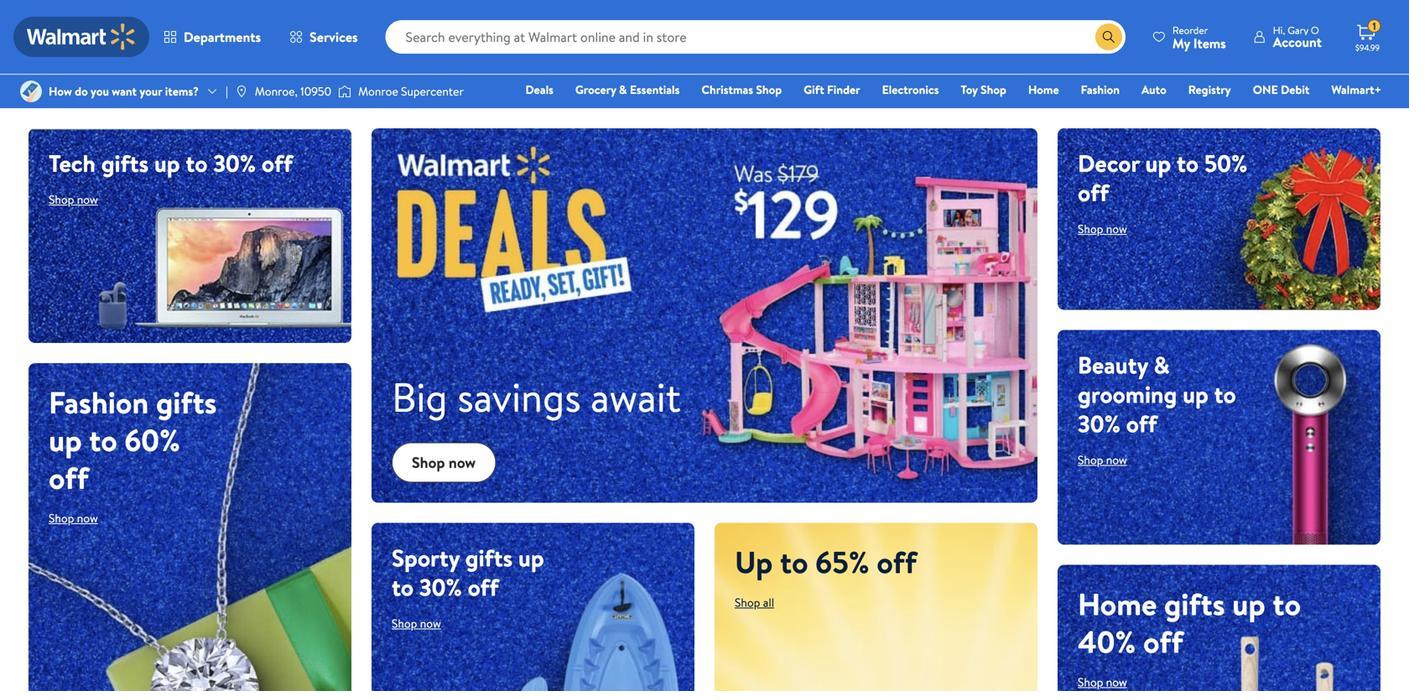 Task type: describe. For each thing, give the bounding box(es) containing it.
shop for decor up to 50% off
[[1078, 221, 1104, 237]]

up inside decor up to 50% off
[[1146, 147, 1171, 180]]

up inside 'beauty & grooming up to 30% off'
[[1183, 378, 1209, 411]]

account
[[1273, 33, 1322, 51]]

grocery
[[575, 81, 616, 98]]

grooming
[[1078, 378, 1177, 411]]

items
[[1194, 34, 1226, 52]]

fashion for fashion gifts up to 60% off
[[49, 381, 149, 423]]

savings
[[457, 369, 581, 425]]

how do you want your items?
[[49, 83, 199, 99]]

christmas
[[702, 81, 753, 98]]

big savings await
[[392, 369, 681, 425]]

 image for how do you want your items?
[[20, 81, 42, 102]]

walmart+
[[1332, 81, 1382, 98]]

shop inside "link"
[[756, 81, 782, 98]]

services button
[[275, 17, 372, 57]]

to inside home gifts up to 40% off
[[1273, 583, 1301, 625]]

o
[[1311, 23, 1319, 37]]

|
[[226, 83, 228, 99]]

shop for big savings await
[[412, 452, 445, 473]]

65%
[[816, 541, 870, 583]]

sporty gifts up to 30% off
[[392, 542, 544, 604]]

shop for tech gifts up to 30% off
[[49, 191, 74, 208]]

40%
[[1078, 621, 1136, 663]]

beauty & grooming up to 30% off
[[1078, 349, 1236, 440]]

monroe,
[[255, 83, 298, 99]]

home for home gifts up to 40% off
[[1078, 583, 1157, 625]]

to inside decor up to 50% off
[[1177, 147, 1199, 180]]

beauty
[[1078, 349, 1148, 381]]

shop now link for home gifts up to 40% off
[[1078, 674, 1127, 691]]

reorder
[[1173, 23, 1208, 37]]

sporty
[[392, 542, 460, 574]]

home for home
[[1028, 81, 1059, 98]]

shop for home gifts up to 40% off
[[1078, 674, 1104, 691]]

off inside sporty gifts up to 30% off
[[468, 571, 499, 604]]

christmas shop
[[702, 81, 782, 98]]

up to 65% off
[[735, 541, 917, 583]]

60%
[[125, 419, 180, 461]]

gary
[[1288, 23, 1309, 37]]

shop now link for sporty gifts up to 30% off
[[392, 615, 441, 632]]

registry
[[1189, 81, 1231, 98]]

off inside decor up to 50% off
[[1078, 176, 1109, 209]]

grocery & essentials
[[575, 81, 680, 98]]

supercenter
[[401, 83, 464, 99]]

do
[[75, 83, 88, 99]]

search icon image
[[1102, 30, 1116, 44]]

walmart+ link
[[1324, 81, 1389, 99]]

monroe supercenter
[[358, 83, 464, 99]]

off inside fashion gifts up to 60% off
[[49, 457, 89, 499]]

& for essentials
[[619, 81, 627, 98]]

1
[[1373, 19, 1376, 33]]

deals link
[[518, 81, 561, 99]]

shop for beauty & grooming up to 30% off
[[1078, 452, 1104, 468]]

shop now link for big savings await
[[392, 443, 496, 483]]

now for fashion gifts up to 60% off
[[77, 510, 98, 526]]

gift finder link
[[796, 81, 868, 99]]

my
[[1173, 34, 1191, 52]]

shop all link
[[735, 595, 774, 611]]

30% inside 'beauty & grooming up to 30% off'
[[1078, 407, 1121, 440]]

items?
[[165, 83, 199, 99]]

departments button
[[149, 17, 275, 57]]

now for home gifts up to 40% off
[[1106, 674, 1127, 691]]

shop now for tech gifts up to 30% off
[[49, 191, 98, 208]]

shop all
[[735, 595, 774, 611]]

off inside home gifts up to 40% off
[[1144, 621, 1184, 663]]

home link
[[1021, 81, 1067, 99]]

decor
[[1078, 147, 1140, 180]]

all
[[763, 595, 774, 611]]

essentials
[[630, 81, 680, 98]]

one
[[1253, 81, 1278, 98]]

50%
[[1205, 147, 1248, 180]]

now for big savings await
[[449, 452, 476, 473]]

electronics
[[882, 81, 939, 98]]

hi, gary o account
[[1273, 23, 1322, 51]]



Task type: locate. For each thing, give the bounding box(es) containing it.
gifts for fashion
[[156, 381, 217, 423]]

shop now link
[[49, 191, 98, 208], [1078, 221, 1127, 237], [392, 443, 496, 483], [1078, 452, 1127, 468], [49, 510, 98, 526], [392, 615, 441, 632], [1078, 674, 1127, 691]]

gifts inside fashion gifts up to 60% off
[[156, 381, 217, 423]]

now for sporty gifts up to 30% off
[[420, 615, 441, 632]]

1 horizontal spatial &
[[1154, 349, 1170, 381]]

shop now for big savings await
[[412, 452, 476, 473]]

home gifts up to 40% off
[[1078, 583, 1301, 663]]

0 horizontal spatial home
[[1028, 81, 1059, 98]]

shop now
[[49, 191, 98, 208], [1078, 221, 1127, 237], [1078, 452, 1127, 468], [412, 452, 476, 473], [49, 510, 98, 526], [392, 615, 441, 632], [1078, 674, 1127, 691]]

big
[[392, 369, 448, 425]]

Search search field
[[386, 20, 1126, 54]]

registry link
[[1181, 81, 1239, 99]]

walmart image
[[27, 23, 136, 50]]

shop for up to 65% off
[[735, 595, 760, 611]]

& right beauty
[[1154, 349, 1170, 381]]

up inside sporty gifts up to 30% off
[[518, 542, 544, 574]]

you
[[91, 83, 109, 99]]

1 horizontal spatial  image
[[338, 83, 352, 100]]

1 horizontal spatial 30%
[[419, 571, 462, 604]]

toy
[[961, 81, 978, 98]]

gifts for home
[[1164, 583, 1225, 625]]

up for fashion gifts up to 60% off
[[49, 419, 82, 461]]

your
[[140, 83, 162, 99]]

shop now for sporty gifts up to 30% off
[[392, 615, 441, 632]]

off
[[262, 147, 293, 180], [1078, 176, 1109, 209], [1126, 407, 1158, 440], [49, 457, 89, 499], [877, 541, 917, 583], [468, 571, 499, 604], [1144, 621, 1184, 663]]

1 horizontal spatial home
[[1078, 583, 1157, 625]]

now
[[77, 191, 98, 208], [1106, 221, 1127, 237], [1106, 452, 1127, 468], [449, 452, 476, 473], [77, 510, 98, 526], [420, 615, 441, 632], [1106, 674, 1127, 691]]

to inside sporty gifts up to 30% off
[[392, 571, 414, 604]]

christmas shop link
[[694, 81, 790, 99]]

departments
[[184, 28, 261, 46]]

2 horizontal spatial 30%
[[1078, 407, 1121, 440]]

monroe, 10950
[[255, 83, 331, 99]]

&
[[619, 81, 627, 98], [1154, 349, 1170, 381]]

toy shop link
[[953, 81, 1014, 99]]

 image right 10950
[[338, 83, 352, 100]]

hi,
[[1273, 23, 1286, 37]]

deals
[[526, 81, 554, 98]]

now for tech gifts up to 30% off
[[77, 191, 98, 208]]

shop now link for fashion gifts up to 60% off
[[49, 510, 98, 526]]

0 vertical spatial fashion
[[1081, 81, 1120, 98]]

10950
[[301, 83, 331, 99]]

now for decor up to 50% off
[[1106, 221, 1127, 237]]

 image
[[20, 81, 42, 102], [338, 83, 352, 100]]

 image
[[235, 85, 248, 98]]

up
[[735, 541, 773, 583]]

how
[[49, 83, 72, 99]]

gifts inside sporty gifts up to 30% off
[[465, 542, 513, 574]]

up inside fashion gifts up to 60% off
[[49, 419, 82, 461]]

0 vertical spatial home
[[1028, 81, 1059, 98]]

1 vertical spatial fashion
[[49, 381, 149, 423]]

shop now link for decor up to 50% off
[[1078, 221, 1127, 237]]

0 horizontal spatial 30%
[[213, 147, 256, 180]]

shop now link for tech gifts up to 30% off
[[49, 191, 98, 208]]

2 vertical spatial 30%
[[419, 571, 462, 604]]

decor up to 50% off
[[1078, 147, 1248, 209]]

shop for fashion gifts up to 60% off
[[49, 510, 74, 526]]

tech
[[49, 147, 96, 180]]

0 horizontal spatial  image
[[20, 81, 42, 102]]

one debit link
[[1246, 81, 1317, 99]]

grocery & essentials link
[[568, 81, 687, 99]]

auto
[[1142, 81, 1167, 98]]

to inside 'beauty & grooming up to 30% off'
[[1214, 378, 1236, 411]]

gift finder
[[804, 81, 860, 98]]

shop now link for beauty & grooming up to 30% off
[[1078, 452, 1127, 468]]

30% for fashion gifts up to 60% off
[[213, 147, 256, 180]]

up inside home gifts up to 40% off
[[1233, 583, 1266, 625]]

tech gifts up to 30% off
[[49, 147, 293, 180]]

reorder my items
[[1173, 23, 1226, 52]]

fashion link
[[1074, 81, 1128, 99]]

 image left how
[[20, 81, 42, 102]]

shop now for decor up to 50% off
[[1078, 221, 1127, 237]]

fashion
[[1081, 81, 1120, 98], [49, 381, 149, 423]]

auto link
[[1134, 81, 1174, 99]]

finder
[[827, 81, 860, 98]]

1 vertical spatial home
[[1078, 583, 1157, 625]]

gifts
[[101, 147, 149, 180], [156, 381, 217, 423], [465, 542, 513, 574], [1164, 583, 1225, 625]]

await
[[591, 369, 681, 425]]

gifts for tech
[[101, 147, 149, 180]]

Walmart Site-Wide search field
[[386, 20, 1126, 54]]

now for beauty & grooming up to 30% off
[[1106, 452, 1127, 468]]

off inside 'beauty & grooming up to 30% off'
[[1126, 407, 1158, 440]]

 image for monroe supercenter
[[338, 83, 352, 100]]

& right grocery
[[619, 81, 627, 98]]

30%
[[213, 147, 256, 180], [1078, 407, 1121, 440], [419, 571, 462, 604]]

30% for up to 65% off
[[419, 571, 462, 604]]

fashion inside fashion gifts up to 60% off
[[49, 381, 149, 423]]

0 horizontal spatial fashion
[[49, 381, 149, 423]]

one debit
[[1253, 81, 1310, 98]]

up for tech gifts up to 30% off
[[154, 147, 180, 180]]

toy shop
[[961, 81, 1007, 98]]

to inside fashion gifts up to 60% off
[[89, 419, 117, 461]]

fashion for fashion
[[1081, 81, 1120, 98]]

up for home gifts up to 40% off
[[1233, 583, 1266, 625]]

$94.99
[[1356, 42, 1380, 53]]

shop for sporty gifts up to 30% off
[[392, 615, 417, 632]]

gifts for sporty
[[465, 542, 513, 574]]

up
[[154, 147, 180, 180], [1146, 147, 1171, 180], [1183, 378, 1209, 411], [49, 419, 82, 461], [518, 542, 544, 574], [1233, 583, 1266, 625]]

electronics link
[[875, 81, 947, 99]]

& inside 'beauty & grooming up to 30% off'
[[1154, 349, 1170, 381]]

1 vertical spatial 30%
[[1078, 407, 1121, 440]]

shop now for fashion gifts up to 60% off
[[49, 510, 98, 526]]

0 horizontal spatial &
[[619, 81, 627, 98]]

monroe
[[358, 83, 398, 99]]

0 vertical spatial &
[[619, 81, 627, 98]]

up for sporty gifts up to 30% off
[[518, 542, 544, 574]]

gift
[[804, 81, 824, 98]]

1 vertical spatial &
[[1154, 349, 1170, 381]]

debit
[[1281, 81, 1310, 98]]

& for grooming
[[1154, 349, 1170, 381]]

fashion gifts up to 60% off
[[49, 381, 217, 499]]

to
[[186, 147, 208, 180], [1177, 147, 1199, 180], [1214, 378, 1236, 411], [89, 419, 117, 461], [780, 541, 808, 583], [392, 571, 414, 604], [1273, 583, 1301, 625]]

shop
[[756, 81, 782, 98], [981, 81, 1007, 98], [49, 191, 74, 208], [1078, 221, 1104, 237], [1078, 452, 1104, 468], [412, 452, 445, 473], [49, 510, 74, 526], [735, 595, 760, 611], [392, 615, 417, 632], [1078, 674, 1104, 691]]

gifts inside home gifts up to 40% off
[[1164, 583, 1225, 625]]

30% inside sporty gifts up to 30% off
[[419, 571, 462, 604]]

want
[[112, 83, 137, 99]]

shop now for home gifts up to 40% off
[[1078, 674, 1127, 691]]

1 horizontal spatial fashion
[[1081, 81, 1120, 98]]

shop now for beauty & grooming up to 30% off
[[1078, 452, 1127, 468]]

services
[[310, 28, 358, 46]]

0 vertical spatial 30%
[[213, 147, 256, 180]]

home inside home gifts up to 40% off
[[1078, 583, 1157, 625]]

home
[[1028, 81, 1059, 98], [1078, 583, 1157, 625]]



Task type: vqa. For each thing, say whether or not it's contained in the screenshot.
to within Home gifts up to 40% off
yes



